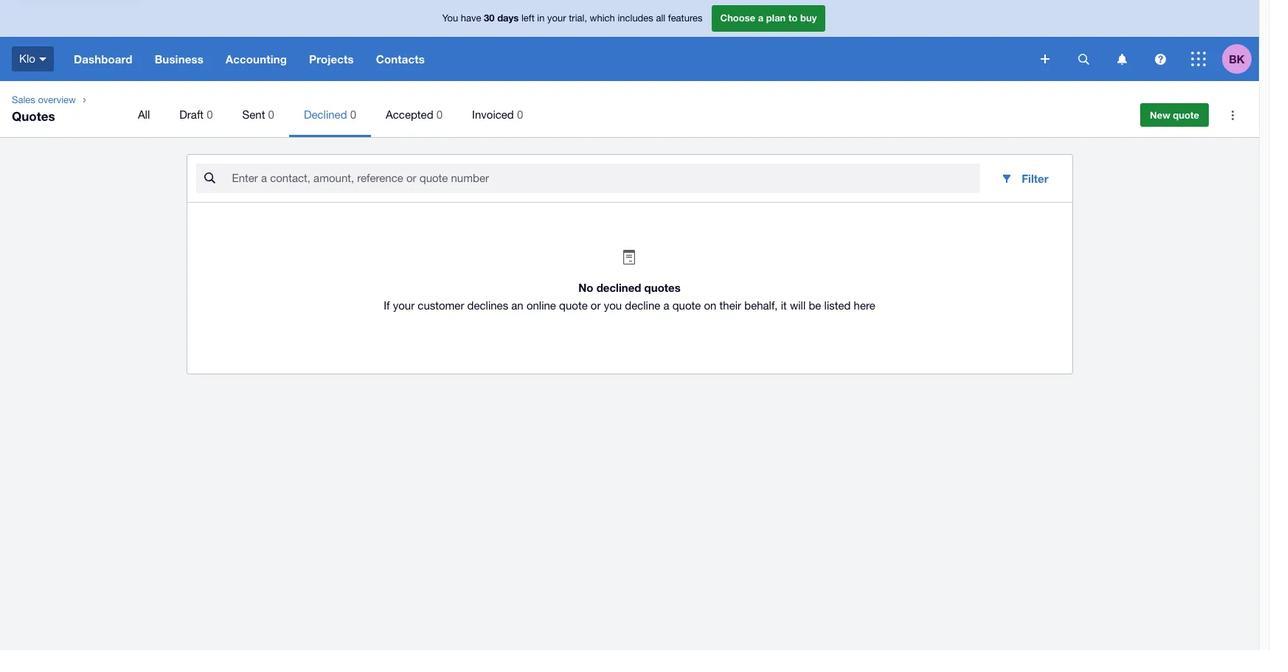 Task type: vqa. For each thing, say whether or not it's contained in the screenshot.
the Sent 0
yes



Task type: locate. For each thing, give the bounding box(es) containing it.
choose a plan to buy
[[721, 12, 817, 24]]

1 0 from the left
[[207, 108, 213, 121]]

quote
[[1174, 109, 1200, 121], [559, 300, 588, 312], [673, 300, 701, 312]]

your right the if
[[393, 300, 415, 312]]

left
[[522, 13, 535, 24]]

behalf,
[[745, 300, 778, 312]]

invoiced 0
[[472, 108, 523, 121]]

plan
[[767, 12, 786, 24]]

your
[[548, 13, 566, 24], [393, 300, 415, 312]]

a inside no declined quotes if your customer declines an online quote or you decline a quote on their behalf, it will be listed here
[[664, 300, 670, 312]]

0 right draft
[[207, 108, 213, 121]]

2 horizontal spatial svg image
[[1192, 52, 1207, 66]]

sales
[[12, 94, 35, 106]]

a left plan
[[758, 12, 764, 24]]

4 0 from the left
[[437, 108, 443, 121]]

new
[[1150, 109, 1171, 121]]

you
[[442, 13, 458, 24]]

1 horizontal spatial svg image
[[1079, 54, 1090, 65]]

sent 0
[[242, 108, 274, 121]]

quote down no in the top left of the page
[[559, 300, 588, 312]]

your right in
[[548, 13, 566, 24]]

0
[[207, 108, 213, 121], [268, 108, 274, 121], [350, 108, 356, 121], [437, 108, 443, 121], [517, 108, 523, 121]]

business
[[155, 52, 204, 66]]

0 right the sent
[[268, 108, 274, 121]]

0 horizontal spatial a
[[664, 300, 670, 312]]

quote right new at the top right
[[1174, 109, 1200, 121]]

navigation inside banner
[[63, 37, 1031, 81]]

0 for draft 0
[[207, 108, 213, 121]]

a
[[758, 12, 764, 24], [664, 300, 670, 312]]

0 for invoiced 0
[[517, 108, 523, 121]]

1 horizontal spatial svg image
[[1155, 54, 1166, 65]]

0 for sent 0
[[268, 108, 274, 121]]

if
[[384, 300, 390, 312]]

menu containing all
[[123, 93, 1120, 137]]

1 vertical spatial a
[[664, 300, 670, 312]]

all
[[138, 108, 150, 121]]

no declined quotes if your customer declines an online quote or you decline a quote on their behalf, it will be listed here
[[384, 281, 876, 312]]

2 0 from the left
[[268, 108, 274, 121]]

0 horizontal spatial svg image
[[1041, 55, 1050, 63]]

svg image
[[1192, 52, 1207, 66], [1155, 54, 1166, 65], [1041, 55, 1050, 63]]

decline
[[625, 300, 661, 312]]

0 right declined
[[350, 108, 356, 121]]

an
[[512, 300, 524, 312]]

quotes
[[645, 281, 681, 294]]

0 right accepted
[[437, 108, 443, 121]]

klo button
[[0, 37, 63, 81]]

0 right invoiced
[[517, 108, 523, 121]]

3 0 from the left
[[350, 108, 356, 121]]

declined
[[304, 108, 347, 121]]

sales overview
[[12, 94, 76, 106]]

bk
[[1230, 52, 1245, 65]]

a inside banner
[[758, 12, 764, 24]]

you have 30 days left in your trial, which includes all features
[[442, 12, 703, 24]]

2 horizontal spatial quote
[[1174, 109, 1200, 121]]

menu
[[123, 93, 1120, 137]]

0 horizontal spatial your
[[393, 300, 415, 312]]

quote left the on
[[673, 300, 701, 312]]

sales overview link
[[6, 93, 82, 108]]

0 vertical spatial your
[[548, 13, 566, 24]]

0 for accepted 0
[[437, 108, 443, 121]]

includes
[[618, 13, 654, 24]]

draft 0
[[180, 108, 213, 121]]

5 0 from the left
[[517, 108, 523, 121]]

customer
[[418, 300, 464, 312]]

draft
[[180, 108, 204, 121]]

1 vertical spatial your
[[393, 300, 415, 312]]

banner
[[0, 0, 1260, 81]]

buy
[[801, 12, 817, 24]]

navigation
[[63, 37, 1031, 81]]

a down quotes
[[664, 300, 670, 312]]

accounting
[[226, 52, 287, 66]]

new quote
[[1150, 109, 1200, 121]]

which
[[590, 13, 615, 24]]

navigation containing dashboard
[[63, 37, 1031, 81]]

2 horizontal spatial svg image
[[1118, 54, 1127, 65]]

overview
[[38, 94, 76, 106]]

svg image
[[1079, 54, 1090, 65], [1118, 54, 1127, 65], [39, 57, 46, 61]]

0 vertical spatial a
[[758, 12, 764, 24]]

sent
[[242, 108, 265, 121]]

0 horizontal spatial svg image
[[39, 57, 46, 61]]

here
[[854, 300, 876, 312]]

no
[[579, 281, 594, 294]]

1 horizontal spatial your
[[548, 13, 566, 24]]

1 horizontal spatial a
[[758, 12, 764, 24]]



Task type: describe. For each thing, give the bounding box(es) containing it.
on
[[704, 300, 717, 312]]

days
[[497, 12, 519, 24]]

accounting button
[[215, 37, 298, 81]]

listed
[[825, 300, 851, 312]]

declines
[[468, 300, 509, 312]]

your inside the you have 30 days left in your trial, which includes all features
[[548, 13, 566, 24]]

features
[[668, 13, 703, 24]]

invoiced
[[472, 108, 514, 121]]

new quote link
[[1141, 103, 1209, 127]]

their
[[720, 300, 742, 312]]

your inside no declined quotes if your customer declines an online quote or you decline a quote on their behalf, it will be listed here
[[393, 300, 415, 312]]

have
[[461, 13, 482, 24]]

banner containing bk
[[0, 0, 1260, 81]]

svg image inside klo popup button
[[39, 57, 46, 61]]

contacts button
[[365, 37, 436, 81]]

klo
[[19, 52, 35, 65]]

0 horizontal spatial quote
[[559, 300, 588, 312]]

Enter a contact, amount, reference or quote number field
[[231, 165, 981, 193]]

accepted
[[386, 108, 434, 121]]

quotes element
[[0, 81, 1260, 137]]

accepted 0
[[386, 108, 443, 121]]

trial,
[[569, 13, 587, 24]]

to
[[789, 12, 798, 24]]

online
[[527, 300, 556, 312]]

choose
[[721, 12, 756, 24]]

bk button
[[1223, 37, 1260, 81]]

0 for declined 0
[[350, 108, 356, 121]]

dashboard
[[74, 52, 133, 66]]

dashboard link
[[63, 37, 144, 81]]

you
[[604, 300, 622, 312]]

all link
[[123, 93, 165, 137]]

or
[[591, 300, 601, 312]]

declined 0
[[304, 108, 356, 121]]

business button
[[144, 37, 215, 81]]

it
[[781, 300, 787, 312]]

filter
[[1022, 172, 1049, 185]]

be
[[809, 300, 822, 312]]

30
[[484, 12, 495, 24]]

filter button
[[990, 164, 1061, 193]]

projects
[[309, 52, 354, 66]]

all
[[656, 13, 666, 24]]

in
[[537, 13, 545, 24]]

quotes
[[12, 108, 55, 124]]

shortcuts image
[[1218, 100, 1248, 130]]

1 horizontal spatial quote
[[673, 300, 701, 312]]

menu inside the quotes element
[[123, 93, 1120, 137]]

contacts
[[376, 52, 425, 66]]

declined
[[597, 281, 642, 294]]

projects button
[[298, 37, 365, 81]]

will
[[790, 300, 806, 312]]



